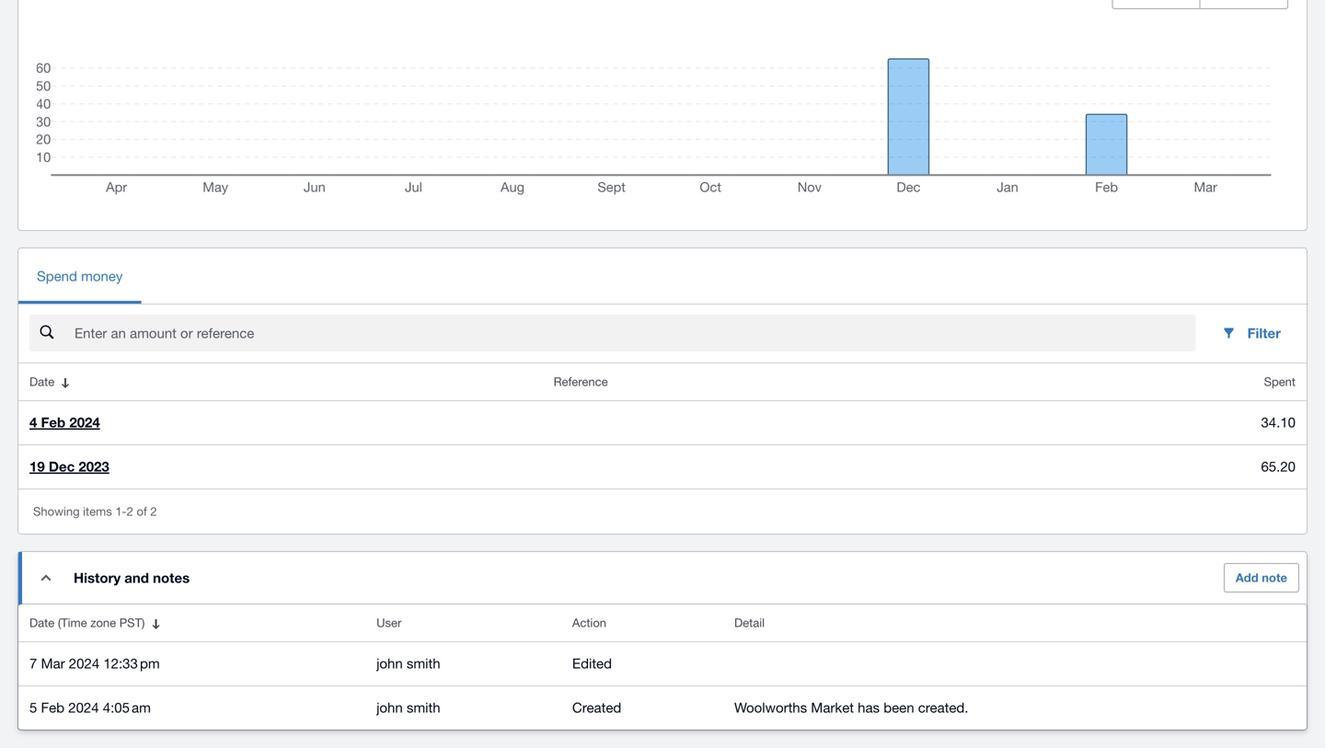 Task type: describe. For each thing, give the bounding box(es) containing it.
Enter an amount or reference field
[[73, 316, 1196, 351]]

filter
[[1248, 325, 1281, 342]]

1 2 from the left
[[127, 505, 133, 519]]

reference button
[[543, 364, 1011, 401]]

detail button
[[723, 605, 1307, 642]]

filter button
[[1207, 315, 1296, 352]]

john smith for edited
[[377, 655, 440, 672]]

19 dec 2023
[[29, 459, 109, 475]]

has
[[858, 700, 880, 716]]

toggle image
[[41, 575, 51, 581]]

34.10
[[1261, 414, 1296, 430]]

19 dec 2023 link
[[29, 459, 109, 475]]

spend
[[37, 268, 77, 284]]

2 2 from the left
[[150, 505, 157, 519]]

4
[[29, 414, 37, 431]]

woolworths
[[735, 700, 807, 716]]

john for created
[[377, 700, 403, 716]]

action button
[[561, 605, 723, 642]]

user
[[377, 616, 402, 630]]

date (time zone pst)
[[29, 616, 145, 630]]

note
[[1262, 571, 1288, 585]]

list of history for this document element
[[18, 605, 1307, 730]]

john smith for created
[[377, 700, 440, 716]]

1-
[[115, 505, 127, 519]]

toggle button
[[28, 560, 64, 597]]

feb for 4
[[41, 414, 66, 431]]

history and notes
[[74, 570, 190, 586]]

of
[[137, 505, 147, 519]]

spent
[[1264, 375, 1296, 389]]

created
[[572, 700, 622, 716]]

date button
[[18, 364, 543, 401]]

19
[[29, 459, 45, 475]]

spend money button
[[18, 249, 141, 304]]

2024 for 7 mar 2024 12:33 pm
[[69, 655, 100, 672]]

pst)
[[119, 616, 145, 630]]

john for edited
[[377, 655, 403, 672]]

(time
[[58, 616, 87, 630]]

action
[[572, 616, 607, 630]]

and
[[125, 570, 149, 586]]

feb for 5
[[41, 700, 64, 716]]

12:33 pm
[[103, 655, 160, 672]]

items
[[83, 505, 112, 519]]



Task type: locate. For each thing, give the bounding box(es) containing it.
feb right 4
[[41, 414, 66, 431]]

market
[[811, 700, 854, 716]]

edited
[[572, 655, 612, 672]]

0 vertical spatial john
[[377, 655, 403, 672]]

0 vertical spatial feb
[[41, 414, 66, 431]]

2 john from the top
[[377, 700, 403, 716]]

1 vertical spatial john smith
[[377, 700, 440, 716]]

2024 right mar
[[69, 655, 100, 672]]

money
[[81, 268, 123, 284]]

1 date from the top
[[29, 375, 54, 389]]

date inside button
[[29, 616, 54, 630]]

0 vertical spatial john smith
[[377, 655, 440, 672]]

5
[[29, 700, 37, 716]]

2 feb from the top
[[41, 700, 64, 716]]

john
[[377, 655, 403, 672], [377, 700, 403, 716]]

4 feb 2024 link
[[29, 414, 100, 431]]

detail
[[735, 616, 765, 630]]

feb inside list of history for this document 'element'
[[41, 700, 64, 716]]

date
[[29, 375, 54, 389], [29, 616, 54, 630]]

woolworths market has been created.
[[735, 700, 969, 716]]

2 vertical spatial 2024
[[68, 700, 99, 716]]

spend money
[[37, 268, 123, 284]]

history
[[74, 570, 121, 586]]

feb inside list of spend money element
[[41, 414, 66, 431]]

2 smith from the top
[[407, 700, 440, 716]]

0 vertical spatial date
[[29, 375, 54, 389]]

1 smith from the top
[[407, 655, 440, 672]]

feb right 5
[[41, 700, 64, 716]]

group
[[1112, 0, 1289, 9]]

2 date from the top
[[29, 616, 54, 630]]

date inside "button"
[[29, 375, 54, 389]]

user button
[[365, 605, 561, 642]]

add note button
[[1224, 563, 1300, 593]]

notes
[[153, 570, 190, 586]]

1 vertical spatial 2024
[[69, 655, 100, 672]]

1 john from the top
[[377, 655, 403, 672]]

2024 up 2023
[[69, 414, 100, 431]]

dec
[[49, 459, 75, 475]]

smith
[[407, 655, 440, 672], [407, 700, 440, 716]]

1 horizontal spatial 2
[[150, 505, 157, 519]]

1 john smith from the top
[[377, 655, 440, 672]]

5 feb 2024 4:05 am
[[29, 700, 151, 716]]

7 mar 2024 12:33 pm
[[29, 655, 160, 672]]

7
[[29, 655, 37, 672]]

smith for edited
[[407, 655, 440, 672]]

add note
[[1236, 571, 1288, 585]]

0 vertical spatial 2024
[[69, 414, 100, 431]]

65.20
[[1261, 459, 1296, 475]]

date up 4
[[29, 375, 54, 389]]

date for date
[[29, 375, 54, 389]]

2024 for 4 feb 2024
[[69, 414, 100, 431]]

2024 inside list of spend money element
[[69, 414, 100, 431]]

created.
[[918, 700, 969, 716]]

john smith
[[377, 655, 440, 672], [377, 700, 440, 716]]

smith for created
[[407, 700, 440, 716]]

mar
[[41, 655, 65, 672]]

2 right of
[[150, 505, 157, 519]]

feb
[[41, 414, 66, 431], [41, 700, 64, 716]]

1 vertical spatial date
[[29, 616, 54, 630]]

1 vertical spatial feb
[[41, 700, 64, 716]]

zone
[[90, 616, 116, 630]]

1 vertical spatial smith
[[407, 700, 440, 716]]

showing
[[33, 505, 80, 519]]

2
[[127, 505, 133, 519], [150, 505, 157, 519]]

0 vertical spatial smith
[[407, 655, 440, 672]]

date for date (time zone pst)
[[29, 616, 54, 630]]

date (time zone pst) button
[[18, 605, 365, 642]]

been
[[884, 700, 915, 716]]

spent button
[[1011, 364, 1307, 401]]

showing items 1-2 of 2
[[33, 505, 157, 519]]

2024 for 5 feb 2024 4:05 am
[[68, 700, 99, 716]]

date left (time
[[29, 616, 54, 630]]

4 feb 2024
[[29, 414, 100, 431]]

2024
[[69, 414, 100, 431], [69, 655, 100, 672], [68, 700, 99, 716]]

2 john smith from the top
[[377, 700, 440, 716]]

add
[[1236, 571, 1259, 585]]

0 horizontal spatial 2
[[127, 505, 133, 519]]

list of spend money element
[[18, 364, 1307, 489]]

reference
[[554, 375, 608, 389]]

1 vertical spatial john
[[377, 700, 403, 716]]

4:05 am
[[103, 700, 151, 716]]

2024 left 4:05 am
[[68, 700, 99, 716]]

2023
[[79, 459, 109, 475]]

1 feb from the top
[[41, 414, 66, 431]]

2 left of
[[127, 505, 133, 519]]



Task type: vqa. For each thing, say whether or not it's contained in the screenshot.
FOR corresponding to For every $1 of sales revenue, an average net profit of $0.00
no



